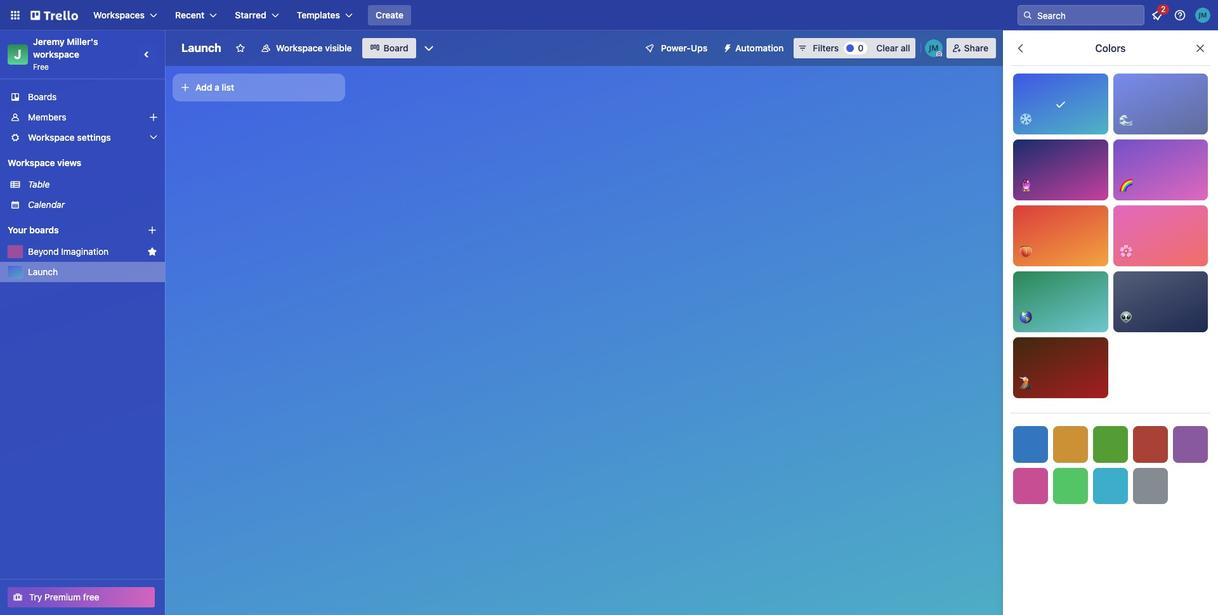 Task type: vqa. For each thing, say whether or not it's contained in the screenshot.
Colors on the top
yes



Task type: locate. For each thing, give the bounding box(es) containing it.
2 notifications image
[[1150, 8, 1165, 23]]

calendar
[[28, 199, 65, 210]]

beyond imagination
[[28, 246, 109, 257]]

workspace views
[[8, 157, 81, 168]]

workspace navigation collapse icon image
[[138, 46, 156, 63]]

0 horizontal spatial launch
[[28, 267, 58, 277]]

🌋
[[1020, 378, 1033, 389]]

workspace down templates
[[276, 43, 323, 53]]

launch inside text box
[[182, 41, 222, 55]]

workspace inside popup button
[[28, 132, 75, 143]]

table link
[[28, 178, 157, 191]]

members link
[[0, 107, 165, 128]]

launch
[[182, 41, 222, 55], [28, 267, 58, 277]]

workspace inside "button"
[[276, 43, 323, 53]]

free
[[33, 62, 49, 72]]

🍑
[[1020, 246, 1033, 257]]

add
[[195, 82, 212, 93]]

beyond
[[28, 246, 59, 257]]

workspace settings
[[28, 132, 111, 143]]

settings
[[77, 132, 111, 143]]

workspace up table
[[8, 157, 55, 168]]

workspaces button
[[86, 5, 165, 25]]

create
[[376, 10, 404, 20]]

1 vertical spatial workspace
[[28, 132, 75, 143]]

colors
[[1096, 43, 1126, 54]]

🔮
[[1020, 180, 1033, 191]]

back to home image
[[30, 5, 78, 25]]

workspace down members
[[28, 132, 75, 143]]

0 vertical spatial launch
[[182, 41, 222, 55]]

launch down recent dropdown button
[[182, 41, 222, 55]]

add a list button
[[173, 74, 345, 102]]

jeremy
[[33, 36, 65, 47]]

power-ups button
[[636, 38, 715, 58]]

your boards
[[8, 225, 59, 235]]

1 horizontal spatial launch
[[182, 41, 222, 55]]

0 vertical spatial workspace
[[276, 43, 323, 53]]

automation button
[[718, 38, 792, 58]]

workspaces
[[93, 10, 145, 20]]

all
[[901, 43, 911, 53]]

workspace for workspace views
[[8, 157, 55, 168]]

members
[[28, 112, 66, 123]]

🌈
[[1120, 180, 1133, 191]]

workspace settings button
[[0, 128, 165, 148]]

try
[[29, 592, 42, 603]]

automation
[[736, 43, 784, 53]]

1 vertical spatial launch
[[28, 267, 58, 277]]

a
[[215, 82, 220, 93]]

starred button
[[227, 5, 287, 25]]

clear all button
[[872, 38, 916, 58]]

your
[[8, 225, 27, 235]]

starred icon image
[[147, 247, 157, 257]]

sm image
[[718, 38, 736, 56]]

list
[[222, 82, 234, 93]]

add board image
[[147, 225, 157, 235]]

free
[[83, 592, 99, 603]]

jeremy miller's workspace free
[[33, 36, 100, 72]]

Search field
[[1033, 6, 1144, 25]]

templates
[[297, 10, 340, 20]]

workspace
[[276, 43, 323, 53], [28, 132, 75, 143], [8, 157, 55, 168]]

launch down beyond
[[28, 267, 58, 277]]

jeremy miller's workspace link
[[33, 36, 100, 60]]

clear
[[877, 43, 899, 53]]

boards
[[29, 225, 59, 235]]

starred
[[235, 10, 266, 20]]

premium
[[45, 592, 81, 603]]

imagination
[[61, 246, 109, 257]]

jeremy miller (jeremymiller198) image
[[925, 39, 943, 57]]

2 vertical spatial workspace
[[8, 157, 55, 168]]

try premium free button
[[8, 588, 155, 608]]

launch link
[[28, 266, 157, 279]]

miller's
[[67, 36, 98, 47]]

filters
[[813, 43, 839, 53]]



Task type: describe. For each thing, give the bounding box(es) containing it.
board link
[[362, 38, 416, 58]]

workspace visible button
[[253, 38, 360, 58]]

Board name text field
[[175, 38, 228, 58]]

share button
[[947, 38, 997, 58]]

table
[[28, 179, 50, 190]]

workspace for workspace visible
[[276, 43, 323, 53]]

j link
[[8, 44, 28, 65]]

🌎
[[1020, 312, 1033, 323]]

j
[[14, 47, 21, 62]]

❄️
[[1020, 114, 1033, 125]]

power-ups
[[661, 43, 708, 53]]

0
[[858, 43, 864, 53]]

board
[[384, 43, 409, 53]]

star or unstar board image
[[235, 43, 246, 53]]

calendar link
[[28, 199, 157, 211]]

ups
[[691, 43, 708, 53]]

templates button
[[289, 5, 361, 25]]

add a list
[[195, 82, 234, 93]]

try premium free
[[29, 592, 99, 603]]

your boards with 2 items element
[[8, 223, 128, 238]]

search image
[[1023, 10, 1033, 20]]

visible
[[325, 43, 352, 53]]

🌸
[[1120, 246, 1133, 257]]

workspace visible
[[276, 43, 352, 53]]

clear all
[[877, 43, 911, 53]]

create button
[[368, 5, 411, 25]]

boards link
[[0, 87, 165, 107]]

views
[[57, 157, 81, 168]]

beyond imagination link
[[28, 246, 142, 258]]

primary element
[[0, 0, 1219, 30]]

this member is an admin of this board. image
[[937, 51, 942, 57]]

recent button
[[168, 5, 225, 25]]

share
[[965, 43, 989, 53]]

customize views image
[[423, 42, 435, 55]]

recent
[[175, 10, 205, 20]]

power-
[[661, 43, 691, 53]]

👽
[[1120, 312, 1133, 323]]

jeremy miller (jeremymiller198) image
[[1196, 8, 1211, 23]]

boards
[[28, 91, 57, 102]]

workspace
[[33, 49, 79, 60]]

workspace for workspace settings
[[28, 132, 75, 143]]

🌊
[[1120, 114, 1133, 125]]

open information menu image
[[1174, 9, 1187, 22]]



